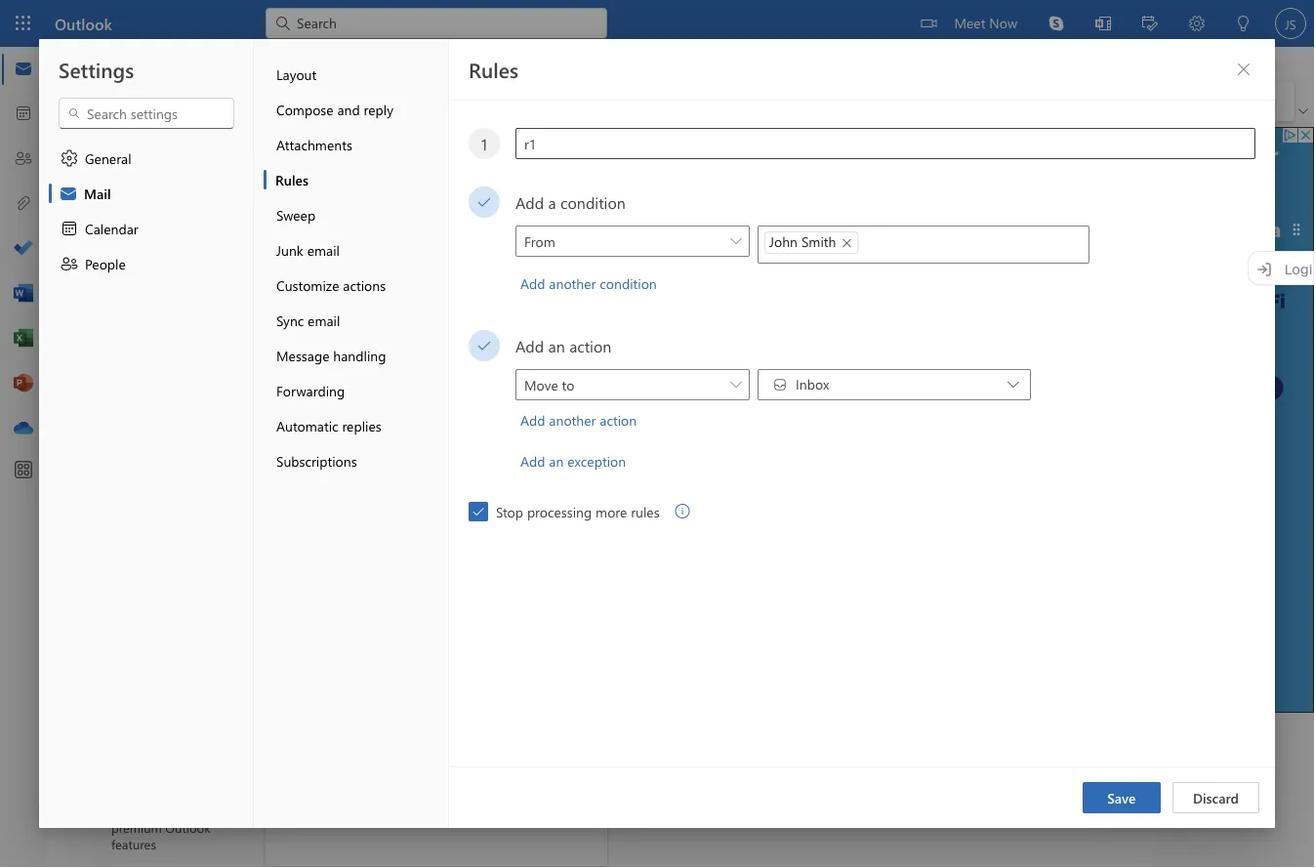 Task type: locate. For each thing, give the bounding box(es) containing it.
1 vertical spatial a
[[350, 393, 357, 411]]

favorites tree item
[[70, 131, 228, 170]]

rules
[[631, 503, 660, 521]]

365
[[450, 471, 472, 489]]

to for move
[[562, 376, 575, 394]]

outlook inside message list section
[[341, 432, 390, 450]]

compose and reply
[[276, 100, 394, 118]]

0 horizontal spatial to
[[373, 471, 385, 489]]

subscriptions button
[[264, 444, 448, 479]]

an inside button
[[549, 452, 564, 470]]


[[90, 141, 106, 157]]

add an action
[[516, 335, 612, 356]]

add down from
[[521, 274, 546, 292]]

0 vertical spatial email
[[307, 241, 340, 259]]

a for send
[[350, 393, 357, 411]]

Name your rule text field
[[517, 129, 1255, 158]]

0 vertical spatial get
[[277, 194, 299, 212]]

of
[[328, 236, 340, 254]]

 button
[[58, 48, 97, 81]]

outlook for premium outlook features
[[165, 819, 211, 836]]

more
[[596, 503, 628, 521]]

junk email button
[[264, 233, 448, 268]]

1 horizontal spatial your
[[400, 736, 427, 754]]

automatic replies
[[276, 417, 382, 435]]

done
[[395, 711, 427, 729]]

another up add an exception
[[549, 411, 596, 429]]

 inside " inbox"
[[773, 377, 788, 393]]

add inside add another action button
[[521, 411, 546, 429]]

1 vertical spatial your
[[400, 736, 427, 754]]

inbox
[[334, 140, 374, 161], [796, 375, 830, 393]]

attachments button
[[264, 127, 448, 162]]

0 vertical spatial condition
[[561, 192, 626, 213]]

add up "move"
[[516, 335, 544, 356]]

get for get outlook mobile
[[317, 432, 338, 450]]

rules up the get started
[[276, 170, 309, 189]]

1 horizontal spatial 
[[773, 377, 788, 393]]

add up from
[[516, 192, 544, 213]]

1 vertical spatial get
[[317, 432, 338, 450]]

tab list containing home
[[97, 47, 281, 77]]

1 vertical spatial 
[[773, 377, 788, 393]]

add up stop
[[521, 452, 546, 470]]

action inside button
[[600, 411, 637, 429]]

view
[[93, 92, 122, 110]]

from
[[525, 232, 556, 250]]

1 vertical spatial inbox
[[796, 375, 830, 393]]

add inside 'add an exception' button
[[521, 452, 546, 470]]

another for action
[[549, 411, 596, 429]]

to do image
[[14, 239, 33, 259]]

message list section
[[266, 125, 608, 867]]

to right "move"
[[562, 376, 575, 394]]

1 vertical spatial email
[[308, 311, 340, 329]]

handling
[[333, 346, 386, 364]]

condition for add a condition
[[561, 192, 626, 213]]

an left exception
[[549, 452, 564, 470]]

home
[[112, 53, 149, 71]]

calendar image
[[14, 105, 33, 124]]

Select senders for this condition text field
[[763, 232, 1089, 258]]

favorites
[[117, 138, 180, 159]]

0 vertical spatial 
[[115, 180, 135, 199]]

application
[[0, 0, 1315, 868]]

0 vertical spatial outlook
[[55, 13, 112, 34]]

junk
[[276, 241, 304, 259]]

action down select a action field
[[600, 411, 637, 429]]

to inside message list section
[[373, 471, 385, 489]]

word image
[[14, 284, 33, 304]]

1 vertical spatial action
[[600, 411, 637, 429]]

excel image
[[14, 329, 33, 349]]

0 horizontal spatial get
[[277, 194, 299, 212]]

your inside "all done for the day enjoy your empty inbox."
[[400, 736, 427, 754]]

1 vertical spatial condition
[[600, 274, 657, 292]]

forwarding
[[276, 382, 345, 400]]

a inside section
[[350, 393, 357, 411]]

1 horizontal spatial inbox
[[796, 375, 830, 393]]

settings
[[125, 92, 173, 110]]

1 vertical spatial 
[[60, 148, 79, 168]]

email
[[307, 241, 340, 259], [308, 311, 340, 329]]

your left look
[[365, 276, 393, 294]]

to for upgrade
[[373, 471, 385, 489]]

another down from
[[549, 274, 596, 292]]

get up subscriptions
[[317, 432, 338, 450]]


[[285, 393, 305, 412]]

people
[[85, 254, 126, 273]]

add inside add another condition button
[[521, 274, 546, 292]]

general
[[85, 149, 131, 167]]

your down the done
[[400, 736, 427, 754]]


[[69, 92, 89, 111], [60, 148, 79, 168]]

rules button
[[264, 162, 448, 197]]

get for get started
[[277, 194, 299, 212]]

dialog containing settings
[[0, 0, 1315, 868]]

outlook up 
[[55, 13, 112, 34]]

another for condition
[[549, 274, 596, 292]]

rules up 1
[[469, 56, 519, 83]]

0 horizontal spatial inbox
[[334, 140, 374, 161]]

0 vertical spatial to
[[562, 376, 575, 394]]


[[115, 258, 135, 277]]

0 horizontal spatial outlook
[[55, 13, 112, 34]]

outlook inside premium outlook features
[[165, 819, 211, 836]]


[[59, 184, 78, 203]]

 inside favorites tree
[[115, 180, 135, 199]]

condition down select a conditional "field"
[[600, 274, 657, 292]]

an for exception
[[549, 452, 564, 470]]

0 vertical spatial a
[[549, 192, 557, 213]]

1 horizontal spatial a
[[549, 192, 557, 213]]

message
[[276, 346, 330, 364]]

more apps image
[[14, 461, 33, 481]]

1 horizontal spatial get
[[317, 432, 338, 450]]

look
[[396, 276, 422, 294]]

layout
[[276, 65, 317, 83]]

and
[[337, 100, 360, 118]]

condition
[[561, 192, 626, 213], [600, 274, 657, 292]]

enjoy
[[364, 736, 397, 754]]

2 vertical spatial outlook
[[165, 819, 211, 836]]

people image
[[14, 149, 33, 169]]

to right upgrade on the bottom left of page
[[373, 471, 385, 489]]

1 horizontal spatial to
[[562, 376, 575, 394]]

actions
[[343, 276, 386, 294]]

1 vertical spatial to
[[373, 471, 385, 489]]

condition inside button
[[600, 274, 657, 292]]


[[115, 219, 135, 238]]

customize
[[276, 276, 339, 294]]

john
[[770, 233, 798, 251]]

a right send
[[350, 393, 357, 411]]

tab list inside application
[[97, 47, 281, 77]]

0 horizontal spatial a
[[350, 393, 357, 411]]

0 vertical spatial action
[[570, 335, 612, 356]]

1 horizontal spatial rules
[[469, 56, 519, 83]]

outlook down the send a message
[[341, 432, 390, 450]]


[[67, 54, 87, 75]]

1 vertical spatial an
[[549, 452, 564, 470]]

tab list
[[97, 47, 281, 77]]

forwarding button
[[264, 373, 448, 408]]

email right 
[[308, 311, 340, 329]]

import
[[317, 354, 358, 372]]

add for add an exception
[[521, 452, 546, 470]]

processing
[[527, 503, 592, 521]]

layout group
[[315, 82, 507, 117]]

attachments
[[276, 135, 353, 153]]

compose
[[276, 100, 334, 118]]

mail
[[84, 184, 111, 202]]

inbox.
[[473, 736, 509, 754]]

get left started
[[277, 194, 299, 212]]

action up move to
[[570, 335, 612, 356]]

0 horizontal spatial 
[[115, 180, 135, 199]]

email left the 6
[[307, 241, 340, 259]]

 for 
[[60, 148, 79, 168]]

stop processing more rules
[[496, 503, 660, 521]]

 left 0
[[285, 236, 305, 256]]

action
[[570, 335, 612, 356], [600, 411, 637, 429]]

to inside select a action field
[[562, 376, 575, 394]]

get outlook mobile
[[317, 432, 436, 450]]

0 vertical spatial another
[[549, 274, 596, 292]]

rules heading
[[469, 56, 519, 83]]

zone
[[399, 315, 428, 333]]

0 vertical spatial an
[[549, 335, 565, 356]]

1 horizontal spatial outlook
[[165, 819, 211, 836]]


[[584, 197, 596, 209]]

Search settings search field
[[81, 104, 214, 123]]

outlook right 'premium' at the bottom
[[165, 819, 211, 836]]

an up move to
[[549, 335, 565, 356]]

a left  button
[[549, 192, 557, 213]]


[[60, 254, 79, 274]]

add for add an action
[[516, 335, 544, 356]]

document
[[0, 0, 1315, 868]]


[[1237, 62, 1252, 77]]

condition down the 
[[561, 192, 626, 213]]

dialog
[[0, 0, 1315, 868]]

1 vertical spatial outlook
[[341, 432, 390, 450]]

confirm time zone
[[317, 315, 428, 333]]

1 vertical spatial another
[[549, 411, 596, 429]]

 left "add an action"
[[477, 338, 492, 354]]

1 vertical spatial rules
[[276, 170, 309, 189]]

1 another from the top
[[549, 274, 596, 292]]

send a message
[[317, 393, 414, 411]]

0 vertical spatial rules
[[469, 56, 519, 83]]

an
[[549, 335, 565, 356], [549, 452, 564, 470]]

mobile
[[394, 432, 436, 450]]

 for  inbox
[[773, 377, 788, 393]]

help button
[[223, 47, 281, 77]]

 button
[[1229, 54, 1260, 85]]

add down "move"
[[521, 411, 546, 429]]

settings heading
[[59, 56, 134, 83]]

reply
[[364, 100, 394, 118]]

powerpoint image
[[14, 374, 33, 394]]

 left view at top left
[[69, 92, 89, 111]]

 inside settings tab list
[[60, 148, 79, 168]]

a inside rules tab panel
[[549, 192, 557, 213]]

0 vertical spatial inbox
[[334, 140, 374, 161]]

2 horizontal spatial outlook
[[341, 432, 390, 450]]

microsoft
[[389, 471, 446, 489]]

0 horizontal spatial rules
[[276, 170, 309, 189]]

0 vertical spatial 
[[69, 92, 89, 111]]

0 horizontal spatial your
[[365, 276, 393, 294]]

settings
[[59, 56, 134, 83]]

a for add
[[549, 192, 557, 213]]

to
[[562, 376, 575, 394], [373, 471, 385, 489]]

2 another from the top
[[549, 411, 596, 429]]

 left the  button
[[60, 148, 79, 168]]



Task type: vqa. For each thing, say whether or not it's contained in the screenshot.
Never to the top
no



Task type: describe. For each thing, give the bounding box(es) containing it.
premium outlook features
[[111, 819, 211, 853]]

add for add another action
[[521, 411, 546, 429]]

replies
[[342, 417, 382, 435]]

subscriptions
[[276, 452, 357, 470]]

email for sync email
[[308, 311, 340, 329]]

 inside message list section
[[285, 236, 305, 256]]

0 vertical spatial your
[[365, 276, 393, 294]]

for
[[430, 711, 448, 729]]

Select a action field
[[516, 369, 750, 402]]

choose
[[317, 276, 362, 294]]

inbox inside message list section
[[334, 140, 374, 161]]

sync email button
[[264, 303, 448, 338]]

outlook link
[[55, 0, 112, 47]]

outlook for get outlook mobile
[[341, 432, 390, 450]]

upgrade to microsoft 365
[[317, 471, 472, 489]]

add an exception button
[[516, 442, 635, 481]]

rules inside tab panel
[[469, 56, 519, 83]]

document containing settings
[[0, 0, 1315, 868]]

confirm
[[317, 315, 365, 333]]

favorites tree
[[70, 123, 228, 326]]

upgrade
[[317, 471, 369, 489]]

inbox inside rules tab panel
[[796, 375, 830, 393]]

customize actions button
[[264, 268, 448, 303]]

action for add another action
[[600, 411, 637, 429]]

customize actions
[[276, 276, 386, 294]]

Select a conditional field
[[516, 226, 750, 258]]

add another condition
[[521, 274, 657, 292]]

sweep button
[[264, 197, 448, 233]]

automatic replies button
[[264, 408, 448, 444]]


[[285, 432, 305, 451]]

contacts
[[362, 354, 412, 372]]

day
[[476, 711, 498, 729]]

sync
[[276, 311, 304, 329]]

layout button
[[264, 57, 448, 92]]


[[67, 106, 81, 120]]


[[285, 315, 305, 334]]

message handling button
[[264, 338, 448, 373]]

rules inside button
[[276, 170, 309, 189]]

help
[[238, 53, 266, 71]]

meet now
[[955, 13, 1018, 31]]

started
[[303, 194, 347, 212]]

outlook inside banner
[[55, 13, 112, 34]]

 left stop
[[472, 505, 486, 519]]

1
[[480, 133, 489, 154]]


[[60, 219, 79, 238]]

time
[[369, 315, 395, 333]]

calendar
[[85, 219, 138, 237]]


[[285, 354, 305, 373]]

0
[[317, 236, 324, 254]]

email for junk email
[[307, 241, 340, 259]]

home button
[[97, 47, 163, 77]]

onedrive image
[[14, 419, 33, 439]]

premium
[[111, 819, 162, 836]]

add another condition button
[[516, 264, 666, 303]]

automatic
[[276, 417, 339, 435]]

now
[[990, 13, 1018, 31]]

add for add another condition
[[521, 274, 546, 292]]

left-rail-appbar navigation
[[4, 47, 43, 451]]

add another action button
[[516, 401, 646, 440]]

mail image
[[14, 60, 33, 79]]

empty
[[431, 736, 469, 754]]

6
[[343, 236, 351, 254]]

get started
[[277, 194, 347, 212]]

rules tab panel
[[449, 39, 1276, 828]]

 for  view settings
[[69, 92, 89, 111]]

 for 
[[115, 180, 135, 199]]


[[1008, 379, 1020, 391]]

features
[[111, 836, 156, 853]]

 down 1
[[477, 194, 492, 210]]

discard button
[[1173, 783, 1260, 814]]

 button
[[561, 141, 592, 168]]


[[285, 276, 305, 295]]

an for action
[[549, 335, 565, 356]]

stop
[[496, 503, 524, 521]]

 button
[[80, 131, 113, 167]]

sweep
[[276, 206, 316, 224]]

 inbox
[[773, 375, 830, 393]]

all done for the day enjoy your empty inbox.
[[364, 711, 509, 754]]

outlook banner
[[0, 0, 1315, 47]]

add for add a condition
[[516, 192, 544, 213]]

meet
[[955, 13, 986, 31]]

add an exception
[[521, 452, 626, 470]]

move to
[[525, 376, 575, 394]]

all
[[375, 711, 391, 729]]


[[676, 504, 691, 520]]

 button
[[574, 188, 606, 219]]

import contacts
[[317, 354, 412, 372]]

action for add an action
[[570, 335, 612, 356]]

add a condition
[[516, 192, 626, 213]]

settings tab list
[[39, 39, 254, 828]]

complete
[[355, 236, 411, 254]]

the
[[452, 711, 472, 729]]

 button
[[668, 496, 699, 528]]

condition for add another condition
[[600, 274, 657, 292]]

save button
[[1083, 783, 1161, 814]]

add another action
[[521, 411, 637, 429]]

premium outlook features button
[[70, 775, 264, 868]]

move
[[525, 376, 559, 394]]

files image
[[14, 194, 33, 214]]

0 of 6 complete
[[317, 236, 411, 254]]

application containing settings
[[0, 0, 1315, 868]]

smith
[[802, 233, 837, 251]]


[[567, 146, 586, 165]]



